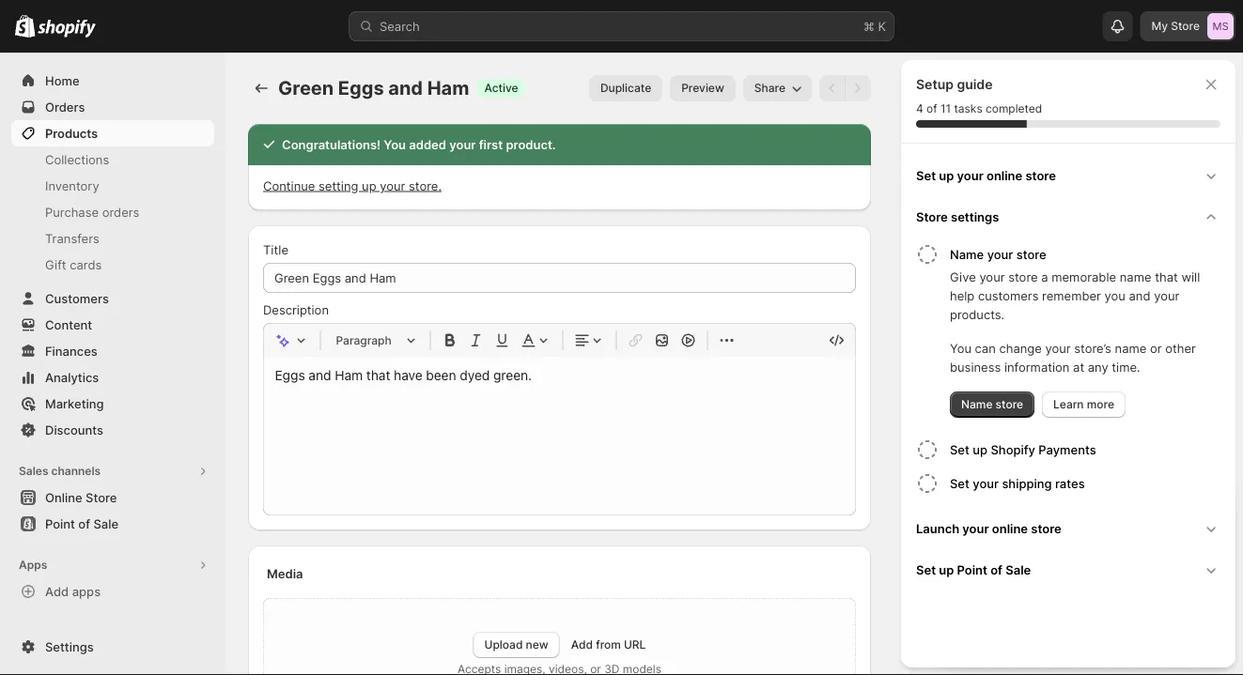 Task type: vqa. For each thing, say whether or not it's contained in the screenshot.
YYYY-MM-DD 'Text Box' in the left of the page
no



Task type: locate. For each thing, give the bounding box(es) containing it.
launch
[[916, 521, 959, 536]]

0 vertical spatial store
[[1171, 19, 1200, 33]]

point of sale link
[[11, 511, 214, 537]]

green
[[278, 77, 334, 100]]

set up shopify payments button
[[950, 433, 1228, 467]]

up left select
[[939, 563, 954, 577]]

setting
[[319, 179, 358, 193]]

a up remember
[[1041, 270, 1048, 284]]

just up on
[[1049, 504, 1081, 527]]

your trial ends on
[[965, 538, 1069, 553]]

a
[[1041, 270, 1048, 284], [1005, 568, 1011, 583]]

you can change your store's name or other business information at any time.
[[950, 341, 1196, 374]]

1 vertical spatial shopify
[[1130, 568, 1174, 583]]

0 vertical spatial you
[[384, 137, 406, 152]]

0 vertical spatial sale
[[93, 517, 118, 531]]

up up store settings
[[939, 168, 954, 183]]

a inside select a plan to extend your shopify trial for just $1/month for your first 3 months.
[[1005, 568, 1011, 583]]

sale down your trial ends on
[[1006, 563, 1031, 577]]

products
[[45, 126, 98, 140]]

shopify up the set your shipping rates
[[991, 443, 1035, 457]]

up for set up point of sale
[[939, 563, 954, 577]]

name your store button
[[950, 238, 1228, 268]]

just inside select a plan to extend your shopify trial for just $1/month for your first 3 months.
[[984, 587, 1005, 602]]

1 vertical spatial trial
[[994, 538, 1016, 553]]

for down extend
[[1067, 587, 1083, 602]]

1 vertical spatial your
[[965, 538, 991, 553]]

set right mark set your shipping rates as done icon
[[950, 476, 969, 491]]

0 vertical spatial just
[[1049, 504, 1081, 527]]

of right 4
[[926, 102, 937, 116]]

marketing
[[45, 396, 104, 411]]

4 of 11 tasks completed
[[916, 102, 1042, 116]]

trial inside select a plan to extend your shopify trial for just $1/month for your first 3 months.
[[1177, 568, 1199, 583]]

1 horizontal spatial store
[[916, 210, 948, 224]]

you up business
[[950, 341, 971, 356]]

name inside button
[[950, 247, 984, 262]]

0 horizontal spatial of
[[78, 517, 90, 531]]

shopify up 3
[[1130, 568, 1174, 583]]

first left 3
[[1115, 587, 1138, 602]]

trial for just
[[1010, 504, 1044, 527]]

set up store settings
[[916, 168, 936, 183]]

url
[[624, 638, 646, 652]]

1 vertical spatial you
[[950, 341, 971, 356]]

inventory link
[[11, 173, 214, 199]]

1 vertical spatial of
[[78, 517, 90, 531]]

settings link
[[11, 634, 214, 661]]

settings
[[951, 210, 999, 224]]

products link
[[11, 120, 214, 147]]

of for sale
[[78, 517, 90, 531]]

duplicate
[[600, 81, 651, 95]]

orders
[[45, 100, 85, 114]]

purchase orders link
[[11, 199, 214, 225]]

1 vertical spatial first
[[1115, 587, 1138, 602]]

1 horizontal spatial sale
[[1006, 563, 1031, 577]]

my
[[1151, 19, 1168, 33]]

your
[[449, 137, 476, 152], [957, 168, 984, 183], [380, 179, 405, 193], [987, 247, 1013, 262], [979, 270, 1005, 284], [1154, 288, 1179, 303], [1045, 341, 1071, 356], [973, 476, 999, 491], [962, 521, 989, 536], [1101, 568, 1126, 583], [1086, 587, 1112, 602]]

name inside "link"
[[961, 398, 993, 412]]

1 vertical spatial a
[[1005, 568, 1011, 583]]

1 horizontal spatial shopify
[[1130, 568, 1174, 583]]

0 vertical spatial shopify
[[991, 443, 1035, 457]]

first
[[479, 137, 503, 152], [1115, 587, 1138, 602]]

name up 'give' at the top right of page
[[950, 247, 984, 262]]

mark set your shipping rates as done image
[[916, 473, 939, 495]]

up down name store "link"
[[973, 443, 988, 457]]

0 vertical spatial name
[[1120, 270, 1151, 284]]

online inside launch your online store button
[[992, 521, 1028, 536]]

0 vertical spatial online
[[987, 168, 1022, 183]]

your right launch
[[962, 521, 989, 536]]

content
[[45, 318, 92, 332]]

online up settings
[[987, 168, 1022, 183]]

of inside point of sale link
[[78, 517, 90, 531]]

2 horizontal spatial store
[[1171, 19, 1200, 33]]

name down business
[[961, 398, 993, 412]]

from
[[596, 638, 621, 652]]

business
[[950, 360, 1001, 374]]

store right my
[[1171, 19, 1200, 33]]

1 horizontal spatial and
[[1129, 288, 1151, 303]]

add for add apps
[[45, 584, 69, 599]]

up for set up your online store
[[939, 168, 954, 183]]

store's
[[1074, 341, 1111, 356]]

shopify inside button
[[991, 443, 1035, 457]]

store down sales channels button
[[86, 490, 117, 505]]

set up point of sale button
[[909, 550, 1228, 591]]

and inside give your store a memorable name that will help customers remember you and your products.
[[1129, 288, 1151, 303]]

my store
[[1151, 19, 1200, 33]]

add
[[45, 584, 69, 599], [571, 638, 593, 652]]

0 horizontal spatial for
[[965, 587, 981, 602]]

your left store.
[[380, 179, 405, 193]]

store up mark name your store as done icon
[[916, 210, 948, 224]]

home
[[45, 73, 79, 88]]

just down select
[[984, 587, 1005, 602]]

just inside 'dropdown button'
[[1049, 504, 1081, 527]]

1 horizontal spatial you
[[950, 341, 971, 356]]

set right mark set up shopify payments as done icon
[[950, 443, 969, 457]]

1 horizontal spatial a
[[1041, 270, 1048, 284]]

first left product.
[[479, 137, 503, 152]]

name for and
[[1120, 270, 1151, 284]]

0 vertical spatial point
[[45, 517, 75, 531]]

and right you
[[1129, 288, 1151, 303]]

orders
[[102, 205, 139, 219]]

2 for from the left
[[1067, 587, 1083, 602]]

0 horizontal spatial a
[[1005, 568, 1011, 583]]

1 vertical spatial add
[[571, 638, 593, 652]]

add left apps
[[45, 584, 69, 599]]

add left from
[[571, 638, 593, 652]]

you inside you can change your store's name or other business information at any time.
[[950, 341, 971, 356]]

1 vertical spatial online
[[992, 521, 1028, 536]]

1 horizontal spatial point
[[957, 563, 987, 577]]

apps
[[19, 559, 47, 572]]

extend
[[1058, 568, 1098, 583]]

of for 11
[[926, 102, 937, 116]]

store
[[1171, 19, 1200, 33], [916, 210, 948, 224], [86, 490, 117, 505]]

1 horizontal spatial for
[[1067, 587, 1083, 602]]

1 vertical spatial name
[[1115, 341, 1147, 356]]

trial inside 'dropdown button'
[[1010, 504, 1044, 527]]

your up your trial ends on
[[965, 504, 1005, 527]]

1 vertical spatial sale
[[1006, 563, 1031, 577]]

0 vertical spatial your
[[965, 504, 1005, 527]]

set down launch
[[916, 563, 936, 577]]

1 horizontal spatial first
[[1115, 587, 1138, 602]]

1 horizontal spatial add
[[571, 638, 593, 652]]

0 vertical spatial trial
[[1010, 504, 1044, 527]]

name
[[950, 247, 984, 262], [961, 398, 993, 412]]

select
[[965, 568, 1001, 583]]

add inside button
[[45, 584, 69, 599]]

0 vertical spatial name
[[950, 247, 984, 262]]

apps button
[[11, 552, 214, 579]]

0 horizontal spatial and
[[388, 77, 423, 100]]

0 horizontal spatial add
[[45, 584, 69, 599]]

just
[[1049, 504, 1081, 527], [984, 587, 1005, 602]]

0 horizontal spatial you
[[384, 137, 406, 152]]

store for my store
[[1171, 19, 1200, 33]]

1 vertical spatial just
[[984, 587, 1005, 602]]

point down online
[[45, 517, 75, 531]]

your trial just started element
[[946, 536, 1228, 661]]

your trial just started button
[[946, 488, 1228, 527]]

your up customers
[[987, 247, 1013, 262]]

you
[[384, 137, 406, 152], [950, 341, 971, 356]]

customers
[[978, 288, 1039, 303]]

trial down 'launch your online store'
[[994, 538, 1016, 553]]

remember
[[1042, 288, 1101, 303]]

0 vertical spatial first
[[479, 137, 503, 152]]

point down 'launch your online store'
[[957, 563, 987, 577]]

your inside 'dropdown button'
[[965, 504, 1005, 527]]

0 horizontal spatial shopify
[[991, 443, 1035, 457]]

customers
[[45, 291, 109, 306]]

purchase orders
[[45, 205, 139, 219]]

preview
[[681, 81, 724, 95]]

a inside give your store a memorable name that will help customers remember you and your products.
[[1041, 270, 1048, 284]]

0 horizontal spatial point
[[45, 517, 75, 531]]

2 vertical spatial trial
[[1177, 568, 1199, 583]]

mark set up shopify payments as done image
[[916, 439, 939, 461]]

online inside set up your online store button
[[987, 168, 1022, 183]]

0 horizontal spatial store
[[86, 490, 117, 505]]

1 horizontal spatial of
[[926, 102, 937, 116]]

1 vertical spatial name
[[961, 398, 993, 412]]

and left ham
[[388, 77, 423, 100]]

trial
[[1010, 504, 1044, 527], [994, 538, 1016, 553], [1177, 568, 1199, 583]]

of left "plan"
[[990, 563, 1003, 577]]

1 horizontal spatial just
[[1049, 504, 1081, 527]]

2 vertical spatial of
[[990, 563, 1003, 577]]

set inside 'button'
[[916, 563, 936, 577]]

search
[[380, 19, 420, 33]]

of down online store
[[78, 517, 90, 531]]

setup guide
[[916, 77, 993, 93]]

0 horizontal spatial sale
[[93, 517, 118, 531]]

0 horizontal spatial just
[[984, 587, 1005, 602]]

description
[[263, 303, 329, 317]]

name up you
[[1120, 270, 1151, 284]]

a left "plan"
[[1005, 568, 1011, 583]]

1 vertical spatial store
[[916, 210, 948, 224]]

2 your from the top
[[965, 538, 991, 553]]

Title text field
[[263, 263, 856, 293]]

channels
[[51, 465, 101, 478]]

11
[[940, 102, 951, 116]]

trial up months.
[[1177, 568, 1199, 583]]

set up your online store button
[[909, 155, 1228, 196]]

to
[[1043, 568, 1054, 583]]

up for set up shopify payments
[[973, 443, 988, 457]]

your down 'launch your online store'
[[965, 538, 991, 553]]

1 vertical spatial and
[[1129, 288, 1151, 303]]

point inside button
[[45, 517, 75, 531]]

trial for ends
[[994, 538, 1016, 553]]

online up your trial ends on
[[992, 521, 1028, 536]]

analytics link
[[11, 365, 214, 391]]

name inside give your store a memorable name that will help customers remember you and your products.
[[1120, 270, 1151, 284]]

1 vertical spatial point
[[957, 563, 987, 577]]

1 for from the left
[[965, 587, 981, 602]]

purchase
[[45, 205, 99, 219]]

name inside you can change your store's name or other business information at any time.
[[1115, 341, 1147, 356]]

learn
[[1053, 398, 1084, 412]]

0 vertical spatial a
[[1041, 270, 1048, 284]]

add apps button
[[11, 579, 214, 605]]

0 horizontal spatial first
[[479, 137, 503, 152]]

2 horizontal spatial of
[[990, 563, 1003, 577]]

set up point of sale
[[916, 563, 1031, 577]]

that
[[1155, 270, 1178, 284]]

for down select
[[965, 587, 981, 602]]

your up information
[[1045, 341, 1071, 356]]

learn more
[[1053, 398, 1114, 412]]

name up time.
[[1115, 341, 1147, 356]]

memorable
[[1052, 270, 1116, 284]]

up inside 'button'
[[939, 563, 954, 577]]

store inside online store link
[[86, 490, 117, 505]]

shopify
[[991, 443, 1035, 457], [1130, 568, 1174, 583]]

of
[[926, 102, 937, 116], [78, 517, 90, 531], [990, 563, 1003, 577]]

online
[[987, 168, 1022, 183], [992, 521, 1028, 536]]

0 vertical spatial add
[[45, 584, 69, 599]]

you left added on the top
[[384, 137, 406, 152]]

2 vertical spatial store
[[86, 490, 117, 505]]

0 vertical spatial of
[[926, 102, 937, 116]]

learn more link
[[1042, 392, 1126, 418]]

sale down online store link
[[93, 517, 118, 531]]

1 your from the top
[[965, 504, 1005, 527]]

my store image
[[1207, 13, 1234, 39]]

trial up ends
[[1010, 504, 1044, 527]]



Task type: describe. For each thing, give the bounding box(es) containing it.
name your store
[[950, 247, 1046, 262]]

your up settings
[[957, 168, 984, 183]]

eggs
[[338, 77, 384, 100]]

your for your trial ends on
[[965, 538, 991, 553]]

online store
[[45, 490, 117, 505]]

name store link
[[950, 392, 1035, 418]]

name for name store
[[961, 398, 993, 412]]

media
[[267, 567, 303, 581]]

your down name your store
[[979, 270, 1005, 284]]

give
[[950, 270, 976, 284]]

or
[[1150, 341, 1162, 356]]

shipping
[[1002, 476, 1052, 491]]

your down extend
[[1086, 587, 1112, 602]]

gift cards
[[45, 257, 102, 272]]

ends
[[1020, 538, 1048, 553]]

k
[[878, 19, 886, 33]]

content link
[[11, 312, 214, 338]]

store inside give your store a memorable name that will help customers remember you and your products.
[[1008, 270, 1038, 284]]

⌘
[[863, 19, 875, 33]]

cards
[[70, 257, 102, 272]]

set for set up shopify payments
[[950, 443, 969, 457]]

gift
[[45, 257, 66, 272]]

previous image
[[823, 79, 842, 98]]

finances
[[45, 344, 98, 358]]

point of sale
[[45, 517, 118, 531]]

add from url button
[[571, 638, 646, 652]]

point inside 'button'
[[957, 563, 987, 577]]

shopify image
[[15, 15, 35, 37]]

continue setting up your store.
[[263, 179, 442, 193]]

home link
[[11, 68, 214, 94]]

your right added on the top
[[449, 137, 476, 152]]

product.
[[506, 137, 556, 152]]

sale inside 'button'
[[1006, 563, 1031, 577]]

tasks
[[954, 102, 982, 116]]

name your store element
[[912, 268, 1228, 418]]

first inside select a plan to extend your shopify trial for just $1/month for your first 3 months.
[[1115, 587, 1138, 602]]

set for set up your online store
[[916, 168, 936, 183]]

up right "setting"
[[362, 179, 376, 193]]

any
[[1088, 360, 1108, 374]]

completed
[[986, 102, 1042, 116]]

store for online store
[[86, 490, 117, 505]]

of inside the set up point of sale 'button'
[[990, 563, 1003, 577]]

congratulations! you added your first product.
[[282, 137, 556, 152]]

can
[[975, 341, 996, 356]]

more
[[1087, 398, 1114, 412]]

$1/month
[[1009, 587, 1063, 602]]

your down 'that'
[[1154, 288, 1179, 303]]

green eggs and ham
[[278, 77, 469, 100]]

discounts
[[45, 423, 103, 437]]

sale inside button
[[93, 517, 118, 531]]

set your shipping rates button
[[950, 467, 1228, 501]]

add for add from url
[[571, 638, 593, 652]]

your left the shipping
[[973, 476, 999, 491]]

ham
[[427, 77, 469, 100]]

your inside you can change your store's name or other business information at any time.
[[1045, 341, 1071, 356]]

set for set your shipping rates
[[950, 476, 969, 491]]

store inside store settings button
[[916, 210, 948, 224]]

upload new
[[484, 638, 548, 652]]

set up your online store
[[916, 168, 1056, 183]]

apps
[[72, 584, 101, 599]]

store settings
[[916, 210, 999, 224]]

store inside "link"
[[996, 398, 1023, 412]]

started
[[1086, 504, 1151, 527]]

set for set up point of sale
[[916, 563, 936, 577]]

paragraph button
[[328, 329, 422, 352]]

setup guide dialog
[[901, 60, 1236, 668]]

continue setting up your store. link
[[263, 179, 442, 193]]

added
[[409, 137, 446, 152]]

payments
[[1039, 443, 1096, 457]]

set your shipping rates
[[950, 476, 1085, 491]]

plan
[[1015, 568, 1039, 583]]

will
[[1181, 270, 1200, 284]]

online store link
[[11, 485, 214, 511]]

inventory
[[45, 179, 99, 193]]

mark name your store as done image
[[916, 243, 939, 266]]

analytics
[[45, 370, 99, 385]]

time.
[[1112, 360, 1140, 374]]

next image
[[848, 79, 867, 98]]

select a plan to extend your shopify trial for just $1/month for your first 3 months.
[[965, 568, 1199, 602]]

⌘ k
[[863, 19, 886, 33]]

orders link
[[11, 94, 214, 120]]

upload
[[484, 638, 523, 652]]

add apps
[[45, 584, 101, 599]]

shopify inside select a plan to extend your shopify trial for just $1/month for your first 3 months.
[[1130, 568, 1174, 583]]

upload new button
[[473, 632, 560, 659]]

set up shopify payments
[[950, 443, 1096, 457]]

0 vertical spatial and
[[388, 77, 423, 100]]

at
[[1073, 360, 1084, 374]]

preview button
[[670, 75, 735, 101]]

months.
[[1152, 587, 1199, 602]]

shopify image
[[38, 19, 96, 38]]

information
[[1004, 360, 1070, 374]]

settings
[[45, 640, 94, 654]]

sales channels
[[19, 465, 101, 478]]

title
[[263, 242, 288, 257]]

3
[[1141, 587, 1149, 602]]

name for name your store
[[950, 247, 984, 262]]

on
[[1051, 538, 1066, 553]]

finances link
[[11, 338, 214, 365]]

your for your trial just started
[[965, 504, 1005, 527]]

products.
[[950, 307, 1005, 322]]

help
[[950, 288, 975, 303]]

your trial just started
[[965, 504, 1151, 527]]

share
[[754, 81, 785, 95]]

duplicate button
[[589, 75, 663, 101]]

congratulations!
[[282, 137, 381, 152]]

your right extend
[[1101, 568, 1126, 583]]

name for time.
[[1115, 341, 1147, 356]]



